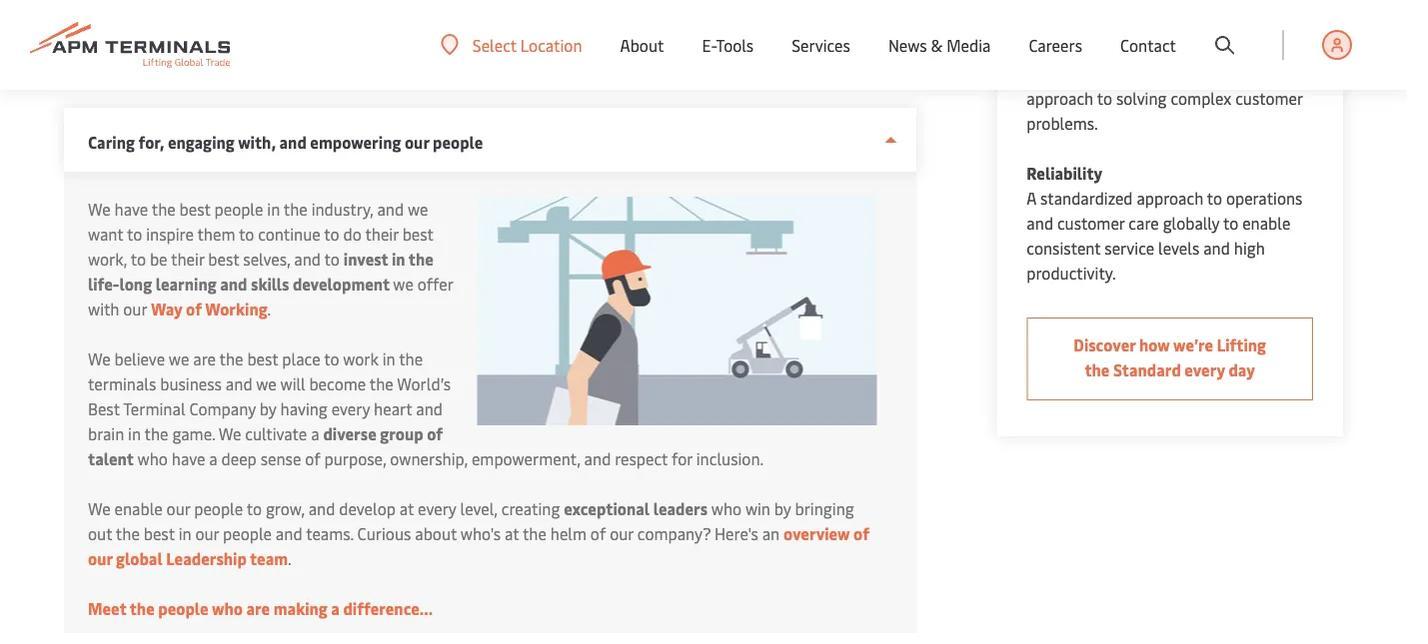 Task type: locate. For each thing, give the bounding box(es) containing it.
terminal up caring for, engaging with, and empowering our people dropdown button
[[472, 37, 579, 75]]

proactivity
[[1027, 37, 1109, 59]]

life-
[[88, 273, 119, 295]]

skills
[[251, 273, 289, 295]]

who right talent
[[138, 448, 168, 470]]

. down grow,
[[288, 548, 292, 570]]

the up inspire
[[152, 198, 176, 220]]

will down place
[[280, 373, 305, 395]]

a down reliability
[[1027, 187, 1037, 209]]

in up continue
[[267, 198, 280, 220]]

customer down standardized
[[1058, 212, 1125, 234]]

0 horizontal spatial their
[[171, 248, 204, 270]]

1 vertical spatial best
[[88, 398, 120, 420]]

approach up 'globally'
[[1137, 187, 1204, 209]]

productivity.
[[1027, 262, 1116, 284]]

1 vertical spatial are
[[246, 598, 270, 620]]

every up diverse
[[332, 398, 370, 420]]

the up global
[[116, 523, 140, 545]]

their
[[365, 223, 399, 245], [171, 248, 204, 270]]

0 horizontal spatial customer
[[1058, 212, 1125, 234]]

0 horizontal spatial a
[[209, 448, 218, 470]]

we
[[408, 198, 428, 220], [393, 273, 414, 295], [169, 348, 189, 370], [256, 373, 277, 395]]

ownership,
[[390, 448, 468, 470]]

in up leadership
[[179, 523, 191, 545]]

helm
[[551, 523, 587, 545]]

offer
[[418, 273, 453, 295]]

at up curious at the left of the page
[[400, 498, 414, 520]]

the up offer at the top
[[409, 248, 434, 270]]

exceptional
[[564, 498, 650, 520]]

discover
[[1074, 334, 1136, 356]]

0 vertical spatial by
[[260, 398, 277, 420]]

1 a from the top
[[1027, 62, 1037, 84]]

0 horizontal spatial enable
[[114, 498, 163, 520]]

have for a
[[172, 448, 205, 470]]

1 horizontal spatial every
[[418, 498, 457, 520]]

terminal down terminals at the bottom left of page
[[123, 398, 185, 420]]

about button
[[620, 0, 664, 90]]

standardized
[[1041, 187, 1133, 209]]

enable inside reliability a standardized approach to operations and customer care globally to enable consistent service levels and high productivity.
[[1243, 212, 1291, 234]]

by up cultivate at the left bottom of page
[[260, 398, 277, 420]]

to down collaborative
[[1097, 87, 1113, 109]]

0 horizontal spatial have
[[114, 198, 148, 220]]

1 vertical spatial will
[[280, 373, 305, 395]]

1 vertical spatial become
[[309, 373, 366, 395]]

1 vertical spatial who
[[712, 498, 742, 520]]

every
[[1185, 359, 1226, 381], [332, 398, 370, 420], [418, 498, 457, 520]]

to right 'them'
[[239, 223, 254, 245]]

1 vertical spatial a
[[209, 448, 218, 470]]

1 horizontal spatial a
[[311, 423, 319, 445]]

0 vertical spatial have
[[114, 198, 148, 220]]

who down leadership
[[212, 598, 243, 620]]

enable down operations
[[1243, 212, 1291, 234]]

a
[[1027, 62, 1037, 84], [1027, 187, 1037, 209]]

people inside who win by bringing out the best in our people and teams. curious about who's at the helm of our company? here's an
[[223, 523, 272, 545]]

1 vertical spatial every
[[332, 398, 370, 420]]

we inside we have the best people in the industry, and we want to inspire them to continue to do their best work, to be their best selves, and to
[[88, 198, 111, 220]]

best left place
[[247, 348, 278, 370]]

heart
[[374, 398, 412, 420]]

careers
[[1029, 34, 1083, 56]]

location
[[521, 34, 582, 55]]

the down discover
[[1085, 359, 1110, 381]]

we up want
[[88, 198, 111, 220]]

0 horizontal spatial become
[[159, 37, 258, 75]]

we inside we have the best people in the industry, and we want to inspire them to continue to do their best work, to be their best selves, and to
[[408, 198, 428, 220]]

0 horizontal spatial by
[[260, 398, 277, 420]]

meet
[[88, 598, 126, 620]]

a left deep
[[209, 448, 218, 470]]

caring for, engaging with, and empowering our people button
[[64, 108, 917, 172]]

1 vertical spatial world's
[[397, 373, 451, 395]]

best inside the we believe we are the best place to work in the terminals business and we will become the world's best terminal company by having every heart and brain in the game. we cultivate a
[[88, 398, 120, 420]]

best up 'them'
[[180, 198, 211, 220]]

and right with,
[[279, 131, 307, 153]]

best up global
[[144, 523, 175, 545]]

1 horizontal spatial at
[[505, 523, 519, 545]]

1 vertical spatial enable
[[114, 498, 163, 520]]

who up here's
[[712, 498, 742, 520]]

1 vertical spatial at
[[505, 523, 519, 545]]

the up heart at left
[[370, 373, 394, 395]]

have for the
[[114, 198, 148, 220]]

a down careers
[[1027, 62, 1037, 84]]

a down having
[[311, 423, 319, 445]]

0 horizontal spatial terminal
[[123, 398, 185, 420]]

0 vertical spatial enable
[[1243, 212, 1291, 234]]

customer inside proactivity a collaborative and solution-oriented approach to solving complex customer problems.
[[1236, 87, 1303, 109]]

in inside we have the best people in the industry, and we want to inspire them to continue to do their best work, to be their best selves, and to
[[267, 198, 280, 220]]

world's
[[312, 37, 404, 75], [397, 373, 451, 395]]

are left making
[[246, 598, 270, 620]]

overview of our global leadership team
[[88, 523, 870, 570]]

reliability
[[1027, 162, 1103, 184]]

have inside we have the best people in the industry, and we want to inspire them to continue to do their best work, to be their best selves, and to
[[114, 198, 148, 220]]

a inside proactivity a collaborative and solution-oriented approach to solving complex customer problems.
[[1027, 62, 1037, 84]]

meet the people who are making a difference... link
[[88, 598, 433, 620]]

1 horizontal spatial will
[[280, 373, 305, 395]]

in
[[267, 198, 280, 220], [392, 248, 405, 270], [383, 348, 396, 370], [128, 423, 141, 445], [179, 523, 191, 545]]

1 horizontal spatial best
[[411, 37, 466, 75]]

2 vertical spatial who
[[212, 598, 243, 620]]

every down we're
[[1185, 359, 1226, 381]]

. down skills on the left
[[268, 298, 271, 320]]

0 vertical spatial their
[[365, 223, 399, 245]]

we left offer at the top
[[393, 273, 414, 295]]

a right making
[[331, 598, 340, 620]]

development
[[293, 273, 390, 295]]

have down game.
[[172, 448, 205, 470]]

0 vertical spatial become
[[159, 37, 258, 75]]

and
[[1137, 62, 1164, 84], [279, 131, 307, 153], [377, 198, 404, 220], [1027, 212, 1054, 234], [1204, 237, 1231, 259], [294, 248, 321, 270], [220, 273, 247, 295], [226, 373, 252, 395], [416, 398, 443, 420], [584, 448, 611, 470], [309, 498, 335, 520], [276, 523, 303, 545]]

0 vertical spatial a
[[311, 423, 319, 445]]

1 horizontal spatial become
[[309, 373, 366, 395]]

1 vertical spatial approach
[[1137, 187, 1204, 209]]

team
[[250, 548, 288, 570]]

of right sense
[[305, 448, 321, 470]]

best down 'them'
[[208, 248, 239, 270]]

selves,
[[243, 248, 290, 270]]

curious
[[358, 523, 411, 545]]

of inside overview of our global leadership team
[[854, 523, 870, 545]]

industry,
[[312, 198, 373, 220]]

1 horizontal spatial customer
[[1236, 87, 1303, 109]]

will
[[110, 37, 152, 75], [280, 373, 305, 395]]

our inside we offer with our
[[123, 298, 148, 320]]

way of working .
[[148, 298, 271, 320]]

enable up global
[[114, 498, 163, 520]]

and up solving
[[1137, 62, 1164, 84]]

complex
[[1171, 87, 1232, 109]]

we
[[64, 37, 103, 75], [88, 198, 111, 220], [88, 348, 111, 370], [219, 423, 241, 445], [88, 498, 111, 520]]

who for win
[[712, 498, 742, 520]]

best up brain
[[88, 398, 120, 420]]

0 horizontal spatial will
[[110, 37, 152, 75]]

services
[[792, 34, 851, 56]]

to left "be"
[[131, 248, 146, 270]]

contact button
[[1121, 0, 1177, 90]]

place
[[282, 348, 321, 370]]

best
[[180, 198, 211, 220], [403, 223, 434, 245], [208, 248, 239, 270], [247, 348, 278, 370], [144, 523, 175, 545]]

working
[[205, 298, 268, 320]]

to inside proactivity a collaborative and solution-oriented approach to solving complex customer problems.
[[1097, 87, 1113, 109]]

to left 'work'
[[324, 348, 339, 370]]

the right the meet at the left
[[130, 598, 155, 620]]

0 horizontal spatial who
[[138, 448, 168, 470]]

0 vertical spatial approach
[[1027, 87, 1094, 109]]

we up caring
[[64, 37, 103, 75]]

we offer with our
[[88, 273, 453, 320]]

1 horizontal spatial enable
[[1243, 212, 1291, 234]]

of
[[186, 298, 202, 320], [427, 423, 443, 445], [305, 448, 321, 470], [591, 523, 606, 545], [854, 523, 870, 545]]

respect
[[615, 448, 668, 470]]

and inside proactivity a collaborative and solution-oriented approach to solving complex customer problems.
[[1137, 62, 1164, 84]]

oriented
[[1233, 62, 1294, 84]]

of up ownership,
[[427, 423, 443, 445]]

by right win
[[775, 498, 791, 520]]

customer down oriented
[[1236, 87, 1303, 109]]

talent
[[88, 448, 134, 470]]

want
[[88, 223, 123, 245]]

who inside who win by bringing out the best in our people and teams. curious about who's at the helm of our company? here's an
[[712, 498, 742, 520]]

a inside reliability a standardized approach to operations and customer care globally to enable consistent service levels and high productivity.
[[1027, 187, 1037, 209]]

0 horizontal spatial at
[[400, 498, 414, 520]]

1 horizontal spatial approach
[[1137, 187, 1204, 209]]

1 horizontal spatial by
[[775, 498, 791, 520]]

long
[[119, 273, 152, 295]]

.
[[268, 298, 271, 320], [288, 548, 292, 570]]

and inside dropdown button
[[279, 131, 307, 153]]

best left select on the left
[[411, 37, 466, 75]]

2 a from the top
[[1027, 187, 1037, 209]]

and down grow,
[[276, 523, 303, 545]]

to up high
[[1224, 212, 1239, 234]]

problems.
[[1027, 112, 1098, 134]]

we will become the world's best terminal company by…
[[64, 37, 748, 75]]

have up want
[[114, 198, 148, 220]]

to up development
[[324, 248, 340, 270]]

0 vertical spatial customer
[[1236, 87, 1303, 109]]

2 vertical spatial a
[[331, 598, 340, 620]]

world's up empowering
[[312, 37, 404, 75]]

world's up heart at left
[[397, 373, 451, 395]]

the down creating
[[523, 523, 547, 545]]

and right heart at left
[[416, 398, 443, 420]]

a inside the we believe we are the best place to work in the terminals business and we will become the world's best terminal company by having every heart and brain in the game. we cultivate a
[[311, 423, 319, 445]]

a for standardized
[[1027, 187, 1037, 209]]

0 horizontal spatial best
[[88, 398, 120, 420]]

become down 'work'
[[309, 373, 366, 395]]

the inside invest in the life-long learning and skills development
[[409, 248, 434, 270]]

continue
[[258, 223, 321, 245]]

and down continue
[[294, 248, 321, 270]]

our
[[405, 131, 429, 153], [123, 298, 148, 320], [167, 498, 190, 520], [195, 523, 219, 545], [610, 523, 634, 545], [88, 548, 113, 570]]

purpose,
[[324, 448, 386, 470]]

best inside the we believe we are the best place to work in the terminals business and we will become the world's best terminal company by having every heart and brain in the game. we cultivate a
[[247, 348, 278, 370]]

become up engaging on the top left of the page
[[159, 37, 258, 75]]

0 vertical spatial a
[[1027, 62, 1037, 84]]

1 vertical spatial have
[[172, 448, 205, 470]]

2 horizontal spatial every
[[1185, 359, 1226, 381]]

an
[[762, 523, 780, 545]]

in right brain
[[128, 423, 141, 445]]

approach
[[1027, 87, 1094, 109], [1137, 187, 1204, 209]]

approach up problems.
[[1027, 87, 1094, 109]]

2 vertical spatial every
[[418, 498, 457, 520]]

approach inside proactivity a collaborative and solution-oriented approach to solving complex customer problems.
[[1027, 87, 1094, 109]]

1 vertical spatial .
[[288, 548, 292, 570]]

we for we have the best people in the industry, and we want to inspire them to continue to do their best work, to be their best selves, and to
[[88, 198, 111, 220]]

1 vertical spatial customer
[[1058, 212, 1125, 234]]

the right 'work'
[[399, 348, 423, 370]]

will inside the we believe we are the best place to work in the terminals business and we will become the world's best terminal company by having every heart and brain in the game. we cultivate a
[[280, 373, 305, 395]]

diverse
[[323, 423, 377, 445]]

0 vertical spatial are
[[193, 348, 216, 370]]

e-tools
[[702, 34, 754, 56]]

0 horizontal spatial every
[[332, 398, 370, 420]]

who for have
[[138, 448, 168, 470]]

will up caring
[[110, 37, 152, 75]]

2 horizontal spatial who
[[712, 498, 742, 520]]

their right do
[[365, 223, 399, 245]]

deep
[[222, 448, 257, 470]]

a for collaborative
[[1027, 62, 1037, 84]]

0 vertical spatial terminal
[[472, 37, 579, 75]]

their up learning
[[171, 248, 204, 270]]

of down bringing
[[854, 523, 870, 545]]

we inside we offer with our
[[393, 273, 414, 295]]

have
[[114, 198, 148, 220], [172, 448, 205, 470]]

0 vertical spatial .
[[268, 298, 271, 320]]

global
[[116, 548, 163, 570]]

we up business
[[169, 348, 189, 370]]

company
[[586, 37, 699, 75]]

in right 'work'
[[383, 348, 396, 370]]

tools
[[716, 34, 754, 56]]

who have a deep sense of purpose, ownership, empowerment, and respect for inclusion.
[[134, 448, 764, 470]]

terminals
[[88, 373, 156, 395]]

1 vertical spatial terminal
[[123, 398, 185, 420]]

1 horizontal spatial .
[[288, 548, 292, 570]]

here's
[[715, 523, 759, 545]]

at right 'who's'
[[505, 523, 519, 545]]

0 vertical spatial who
[[138, 448, 168, 470]]

0 horizontal spatial approach
[[1027, 87, 1094, 109]]

are up business
[[193, 348, 216, 370]]

in right invest
[[392, 248, 405, 270]]

grow,
[[266, 498, 305, 520]]

caring for, engaging with, and empowering our people element
[[64, 172, 917, 634]]

0 horizontal spatial are
[[193, 348, 216, 370]]

work
[[343, 348, 379, 370]]

we up terminals at the bottom left of page
[[88, 348, 111, 370]]

1 horizontal spatial have
[[172, 448, 205, 470]]

cultivate
[[245, 423, 307, 445]]

about
[[620, 34, 664, 56]]

every up about
[[418, 498, 457, 520]]

0 vertical spatial will
[[110, 37, 152, 75]]

of down exceptional
[[591, 523, 606, 545]]

we right industry,
[[408, 198, 428, 220]]

1 vertical spatial a
[[1027, 187, 1037, 209]]

the inside discover how we're lifting the standard every day
[[1085, 359, 1110, 381]]

world's inside the we believe we are the best place to work in the terminals business and we will become the world's best terminal company by having every heart and brain in the game. we cultivate a
[[397, 373, 451, 395]]

best up offer at the top
[[403, 223, 434, 245]]

engaging
[[168, 131, 235, 153]]

and left respect
[[584, 448, 611, 470]]

1 vertical spatial by
[[775, 498, 791, 520]]

best
[[411, 37, 466, 75], [88, 398, 120, 420]]

how
[[1140, 334, 1170, 356]]

diverse group of talent
[[88, 423, 443, 470]]

and up working
[[220, 273, 247, 295]]

0 vertical spatial every
[[1185, 359, 1226, 381]]



Task type: vqa. For each thing, say whether or not it's contained in the screenshot.
Location
yes



Task type: describe. For each thing, give the bounding box(es) containing it.
inclusion.
[[697, 448, 764, 470]]

bringing
[[795, 498, 854, 520]]

0 vertical spatial best
[[411, 37, 466, 75]]

0 vertical spatial at
[[400, 498, 414, 520]]

and right industry,
[[377, 198, 404, 220]]

enable inside caring for, engaging with, and empowering our people element
[[114, 498, 163, 520]]

we enable our people to grow, and develop at every level, creating exceptional leaders
[[88, 498, 708, 520]]

them
[[197, 223, 235, 245]]

best inside who win by bringing out the best in our people and teams. curious about who's at the helm of our company? here's an
[[144, 523, 175, 545]]

and inside invest in the life-long learning and skills development
[[220, 273, 247, 295]]

to inside the we believe we are the best place to work in the terminals business and we will become the world's best terminal company by having every heart and brain in the game. we cultivate a
[[324, 348, 339, 370]]

empowerment,
[[472, 448, 581, 470]]

reliability a standardized approach to operations and customer care globally to enable consistent service levels and high productivity.
[[1027, 162, 1303, 284]]

0 horizontal spatial .
[[268, 298, 271, 320]]

of inside diverse group of talent
[[427, 423, 443, 445]]

1 vertical spatial their
[[171, 248, 204, 270]]

business
[[160, 373, 222, 395]]

difference...
[[343, 598, 433, 620]]

group
[[380, 423, 424, 445]]

our inside overview of our global leadership team
[[88, 548, 113, 570]]

work,
[[88, 248, 127, 270]]

by…
[[706, 37, 748, 75]]

people inside we have the best people in the industry, and we want to inspire them to continue to do their best work, to be their best selves, and to
[[214, 198, 263, 220]]

we for we will become the world's best terminal company by…
[[64, 37, 103, 75]]

about
[[415, 523, 457, 545]]

select location button
[[441, 34, 582, 56]]

2 horizontal spatial a
[[331, 598, 340, 620]]

we up out
[[88, 498, 111, 520]]

caring
[[88, 131, 135, 153]]

win
[[746, 498, 771, 520]]

the up continue
[[284, 198, 308, 220]]

become inside the we believe we are the best place to work in the terminals business and we will become the world's best terminal company by having every heart and brain in the game. we cultivate a
[[309, 373, 366, 395]]

do
[[343, 223, 362, 245]]

we down company
[[219, 423, 241, 445]]

the left game.
[[144, 423, 168, 445]]

in inside invest in the life-long learning and skills development
[[392, 248, 405, 270]]

customer inside reliability a standardized approach to operations and customer care globally to enable consistent service levels and high productivity.
[[1058, 212, 1125, 234]]

at inside who win by bringing out the best in our people and teams. curious about who's at the helm of our company? here's an
[[505, 523, 519, 545]]

approach inside reliability a standardized approach to operations and customer care globally to enable consistent service levels and high productivity.
[[1137, 187, 1204, 209]]

our inside dropdown button
[[405, 131, 429, 153]]

with,
[[238, 131, 276, 153]]

with
[[88, 298, 119, 320]]

careers button
[[1029, 0, 1083, 90]]

by inside the we believe we are the best place to work in the terminals business and we will become the world's best terminal company by having every heart and brain in the game. we cultivate a
[[260, 398, 277, 420]]

we for we believe we are the best place to work in the terminals business and we will become the world's best terminal company by having every heart and brain in the game. we cultivate a
[[88, 348, 111, 370]]

level,
[[460, 498, 498, 520]]

are inside the we believe we are the best place to work in the terminals business and we will become the world's best terminal company by having every heart and brain in the game. we cultivate a
[[193, 348, 216, 370]]

to left do
[[324, 223, 340, 245]]

care
[[1129, 212, 1159, 234]]

way of working link
[[148, 298, 268, 320]]

solving
[[1117, 87, 1167, 109]]

1 horizontal spatial who
[[212, 598, 243, 620]]

and up consistent
[[1027, 212, 1054, 234]]

contact
[[1121, 34, 1177, 56]]

by inside who win by bringing out the best in our people and teams. curious about who's at the helm of our company? here's an
[[775, 498, 791, 520]]

empowering
[[310, 131, 401, 153]]

invest
[[344, 248, 388, 270]]

people image
[[477, 197, 877, 426]]

creating
[[502, 498, 560, 520]]

who win by bringing out the best in our people and teams. curious about who's at the helm of our company? here's an
[[88, 498, 854, 545]]

we have the best people in the industry, and we want to inspire them to continue to do their best work, to be their best selves, and to
[[88, 198, 434, 270]]

terminal inside the we believe we are the best place to work in the terminals business and we will become the world's best terminal company by having every heart and brain in the game. we cultivate a
[[123, 398, 185, 420]]

every inside the we believe we are the best place to work in the terminals business and we will become the world's best terminal company by having every heart and brain in the game. we cultivate a
[[332, 398, 370, 420]]

e-
[[702, 34, 716, 56]]

levels
[[1159, 237, 1200, 259]]

services button
[[792, 0, 851, 90]]

leaders
[[654, 498, 708, 520]]

1 horizontal spatial terminal
[[472, 37, 579, 75]]

and up teams.
[[309, 498, 335, 520]]

of down learning
[[186, 298, 202, 320]]

who's
[[461, 523, 501, 545]]

having
[[280, 398, 328, 420]]

of inside who win by bringing out the best in our people and teams. curious about who's at the helm of our company? here's an
[[591, 523, 606, 545]]

select
[[473, 34, 517, 55]]

service
[[1105, 237, 1155, 259]]

we believe we are the best place to work in the terminals business and we will become the world's best terminal company by having every heart and brain in the game. we cultivate a
[[88, 348, 451, 445]]

company
[[189, 398, 256, 420]]

to left grow,
[[247, 498, 262, 520]]

be
[[150, 248, 167, 270]]

sense
[[261, 448, 301, 470]]

company?
[[638, 523, 711, 545]]

news & media
[[889, 34, 991, 56]]

the up business
[[219, 348, 243, 370]]

solution-
[[1168, 62, 1233, 84]]

high
[[1234, 237, 1265, 259]]

1 horizontal spatial are
[[246, 598, 270, 620]]

leadership
[[166, 548, 247, 570]]

standard
[[1114, 359, 1181, 381]]

news & media button
[[889, 0, 991, 90]]

we up cultivate at the left bottom of page
[[256, 373, 277, 395]]

develop
[[339, 498, 396, 520]]

learning
[[156, 273, 217, 295]]

the up caring for, engaging with, and empowering our people
[[264, 37, 306, 75]]

teams.
[[306, 523, 354, 545]]

and left high
[[1204, 237, 1231, 259]]

consistent
[[1027, 237, 1101, 259]]

for,
[[138, 131, 164, 153]]

to up 'globally'
[[1207, 187, 1223, 209]]

0 vertical spatial world's
[[312, 37, 404, 75]]

media
[[947, 34, 991, 56]]

1 horizontal spatial their
[[365, 223, 399, 245]]

and inside who win by bringing out the best in our people and teams. curious about who's at the helm of our company? here's an
[[276, 523, 303, 545]]

believe
[[114, 348, 165, 370]]

to right want
[[127, 223, 142, 245]]

e-tools button
[[702, 0, 754, 90]]

caring for, engaging with, and empowering our people
[[88, 131, 483, 153]]

people inside dropdown button
[[433, 131, 483, 153]]

game.
[[172, 423, 215, 445]]

in inside who win by bringing out the best in our people and teams. curious about who's at the helm of our company? here's an
[[179, 523, 191, 545]]

for
[[672, 448, 693, 470]]

invest in the life-long learning and skills development
[[88, 248, 434, 295]]

and up company
[[226, 373, 252, 395]]

overview
[[784, 523, 850, 545]]

meet the people who are making a difference...
[[88, 598, 433, 620]]

day
[[1229, 359, 1256, 381]]

every inside discover how we're lifting the standard every day
[[1185, 359, 1226, 381]]

inspire
[[146, 223, 194, 245]]



